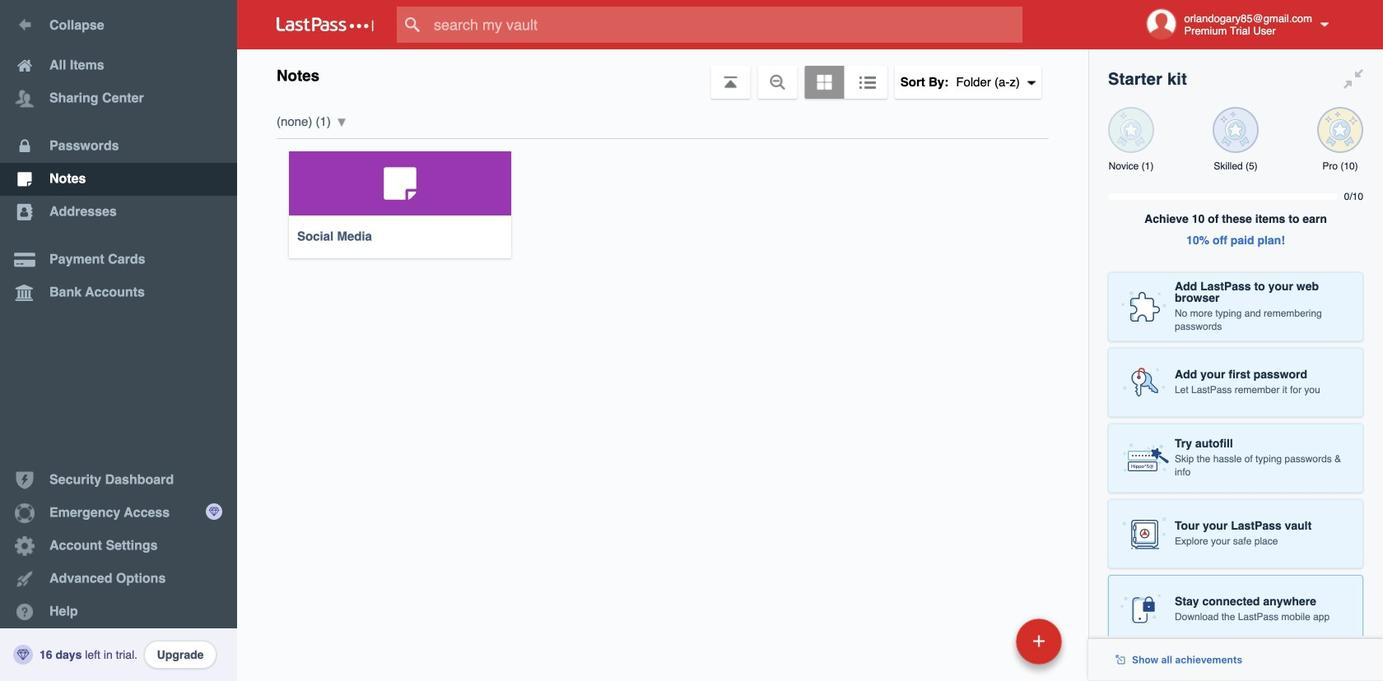 Task type: locate. For each thing, give the bounding box(es) containing it.
new item navigation
[[903, 614, 1072, 682]]

main navigation navigation
[[0, 0, 237, 682]]

vault options navigation
[[237, 49, 1088, 99]]

Search search field
[[397, 7, 1055, 43]]

search my vault text field
[[397, 7, 1055, 43]]

lastpass image
[[277, 17, 374, 32]]



Task type: vqa. For each thing, say whether or not it's contained in the screenshot.
Main navigation navigation at the left
yes



Task type: describe. For each thing, give the bounding box(es) containing it.
new item element
[[903, 618, 1068, 665]]



